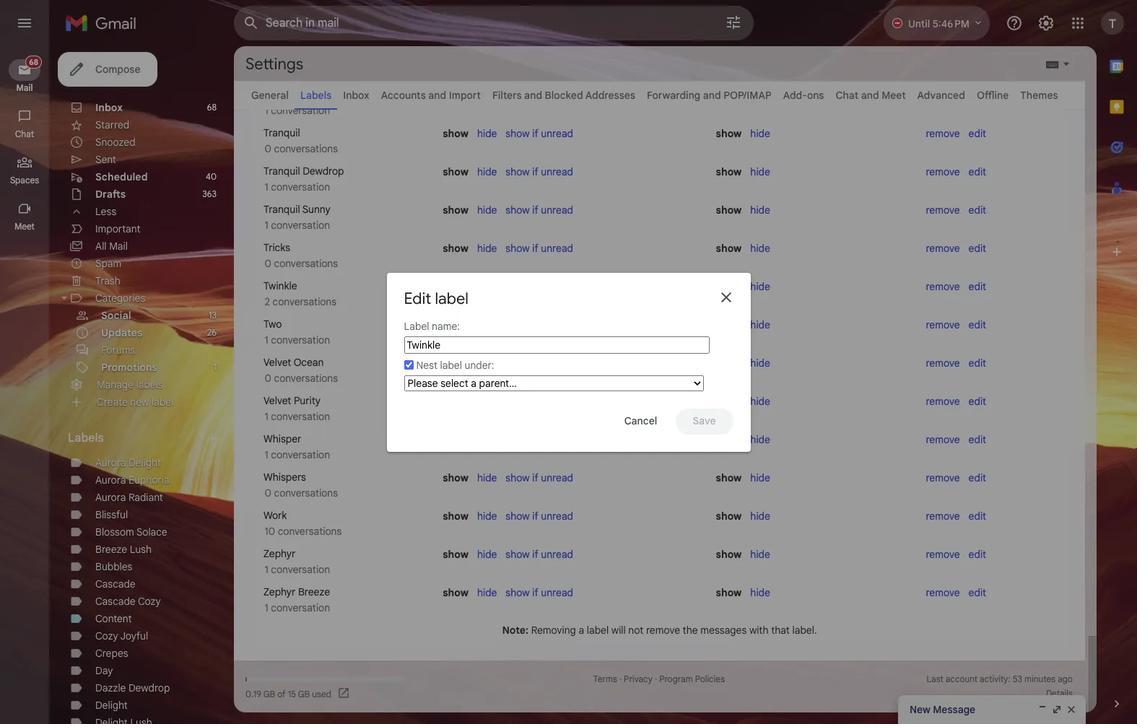 Task type: locate. For each thing, give the bounding box(es) containing it.
tranquil
[[264, 126, 300, 139], [264, 165, 300, 178], [264, 203, 300, 216]]

cozy up joyful on the bottom of page
[[138, 595, 161, 608]]

navigation
[[0, 46, 51, 724]]

1 vertical spatial delight
[[95, 699, 128, 712]]

2 vertical spatial aurora
[[95, 491, 126, 504]]

blissful
[[95, 509, 128, 522]]

1 vertical spatial aurora
[[95, 474, 126, 487]]

gb right 15
[[298, 689, 310, 700]]

conversations down whispers
[[274, 487, 338, 500]]

8 remove link from the top
[[926, 395, 960, 408]]

label inside manage labels create new label
[[152, 396, 174, 409]]

last account activity: 53 minutes ago details
[[927, 674, 1073, 699]]

of
[[278, 689, 286, 700]]

breeze lush link
[[95, 543, 152, 556]]

0 vertical spatial tranquil
[[264, 126, 300, 139]]

4 unread from the top
[[541, 242, 574, 255]]

zephyr inside zephyr breeze 1 conversation
[[264, 586, 296, 599]]

3 show if unread link from the top
[[506, 204, 574, 217]]

show if unread for tranquil 0 conversations
[[506, 127, 574, 140]]

4 show if unread from the top
[[506, 242, 574, 255]]

1 edit link from the top
[[969, 127, 987, 140]]

and left pop/imap
[[703, 89, 721, 102]]

2 cascade from the top
[[95, 595, 136, 608]]

show if unread link for work 10 conversations
[[506, 510, 574, 523]]

and for filters
[[524, 89, 542, 102]]

if for tricks 0 conversations
[[533, 242, 539, 255]]

0 horizontal spatial breeze
[[95, 543, 127, 556]]

11 edit link from the top
[[969, 510, 987, 523]]

removing
[[531, 624, 576, 637]]

conversation up ocean
[[271, 334, 330, 347]]

whispers 0 conversations
[[262, 471, 338, 500]]

· right privacy
[[655, 674, 657, 685]]

privacy link
[[624, 674, 653, 685]]

3 remove link from the top
[[926, 204, 960, 217]]

conversations for tranquil
[[274, 142, 338, 155]]

label.
[[793, 624, 817, 637]]

4 conversation from the top
[[271, 334, 330, 347]]

tranquil 0 conversations
[[262, 126, 338, 155]]

social
[[101, 309, 131, 322]]

68
[[207, 102, 217, 113]]

10 edit from the top
[[969, 472, 987, 485]]

mail down important link
[[109, 240, 128, 253]]

1 horizontal spatial delight
[[129, 457, 161, 470]]

conversations down twinkle
[[273, 295, 337, 308]]

velvet inside velvet purity 1 conversation
[[264, 394, 291, 407]]

1
[[265, 104, 269, 117], [265, 181, 269, 194], [265, 219, 269, 232], [265, 334, 269, 347], [213, 362, 217, 373], [265, 410, 269, 423], [265, 449, 269, 462], [265, 563, 269, 576], [265, 602, 269, 615]]

sunny
[[302, 203, 331, 216]]

remove link for twinkle 2 conversations
[[926, 280, 960, 293]]

1 · from the left
[[620, 674, 622, 685]]

dewdrop down the tranquil 0 conversations at the left
[[303, 165, 344, 178]]

footer containing terms
[[234, 672, 1086, 701]]

4 if from the top
[[533, 242, 539, 255]]

2 and from the left
[[524, 89, 542, 102]]

tranquil left sunny
[[264, 203, 300, 216]]

show if unread for whispers 0 conversations
[[506, 472, 574, 485]]

delight up euphoria
[[129, 457, 161, 470]]

1 zephyr from the top
[[264, 548, 296, 561]]

1 horizontal spatial chat
[[836, 89, 859, 102]]

zephyr inside zephyr 1 conversation
[[264, 548, 296, 561]]

cozy inside cozy joyful crepes day dazzle dewdrop delight
[[95, 630, 118, 643]]

edit for zephyr 1 conversation
[[969, 548, 987, 561]]

6 remove link from the top
[[926, 319, 960, 332]]

unread for tranquil 0 conversations
[[541, 127, 574, 140]]

conversation down purity
[[271, 410, 330, 423]]

6 if from the top
[[533, 510, 539, 523]]

hide link
[[477, 127, 497, 140], [751, 127, 771, 140], [477, 165, 497, 178], [751, 165, 771, 178], [477, 204, 497, 217], [751, 204, 771, 217], [477, 242, 497, 255], [751, 242, 771, 255], [751, 280, 771, 293], [751, 319, 771, 332], [477, 357, 497, 370], [751, 357, 771, 370], [751, 395, 771, 408], [751, 433, 771, 446], [477, 472, 497, 485], [751, 472, 771, 485], [477, 510, 497, 523], [751, 510, 771, 523], [477, 548, 497, 561], [751, 548, 771, 561], [477, 587, 497, 600], [751, 587, 771, 600]]

1 horizontal spatial cozy
[[138, 595, 161, 608]]

all
[[95, 240, 107, 253]]

meet down spaces heading
[[15, 221, 35, 232]]

1 tranquil from the top
[[264, 126, 300, 139]]

label up name: on the top of the page
[[435, 289, 469, 308]]

mail heading
[[0, 82, 49, 94]]

conversation
[[271, 104, 330, 117], [271, 181, 330, 194], [271, 219, 330, 232], [271, 334, 330, 347], [271, 410, 330, 423], [271, 449, 330, 462], [271, 563, 330, 576], [271, 602, 330, 615]]

8 show if unread from the top
[[506, 587, 574, 600]]

aurora up aurora euphoria link
[[95, 457, 126, 470]]

4 show if unread link from the top
[[506, 242, 574, 255]]

show if unread link for tranquil dewdrop 1 conversation
[[506, 165, 574, 178]]

show
[[443, 127, 469, 140], [506, 127, 530, 140], [716, 127, 742, 140], [443, 165, 469, 178], [506, 165, 530, 178], [716, 165, 742, 178], [443, 204, 469, 217], [506, 204, 530, 217], [716, 204, 742, 217], [443, 242, 469, 255], [506, 242, 530, 255], [716, 242, 742, 255], [443, 280, 469, 293], [716, 280, 742, 293], [443, 319, 469, 332], [443, 357, 469, 370], [716, 395, 742, 408], [716, 433, 742, 446], [443, 472, 469, 485], [506, 472, 530, 485], [716, 472, 742, 485], [443, 510, 469, 523], [506, 510, 530, 523], [716, 510, 742, 523], [443, 548, 469, 561], [506, 548, 530, 561], [716, 548, 742, 561], [443, 587, 469, 600], [506, 587, 530, 600], [716, 587, 742, 600]]

spaces
[[10, 175, 39, 186]]

0 horizontal spatial ·
[[620, 674, 622, 685]]

0.19 gb of 15 gb used
[[246, 689, 332, 700]]

7 edit from the top
[[969, 357, 987, 370]]

1 down the whisper
[[265, 449, 269, 462]]

1 inside zephyr 1 conversation
[[265, 563, 269, 576]]

tranquil down the tranquil 0 conversations at the left
[[264, 165, 300, 178]]

conversation down labels link
[[271, 104, 330, 117]]

8 edit from the top
[[969, 395, 987, 408]]

1 vertical spatial zephyr
[[264, 586, 296, 599]]

2 edit from the top
[[969, 165, 987, 178]]

velvet for conversations
[[264, 356, 291, 369]]

· right "terms" link
[[620, 674, 622, 685]]

8 conversation from the top
[[271, 602, 330, 615]]

1 vertical spatial chat
[[15, 129, 34, 139]]

10 remove link from the top
[[926, 472, 960, 485]]

aurora down aurora delight link
[[95, 474, 126, 487]]

0 horizontal spatial inbox link
[[95, 101, 123, 114]]

0 up tranquil dewdrop 1 conversation
[[265, 142, 272, 155]]

aurora up blissful link at the left bottom of page
[[95, 491, 126, 504]]

terms · privacy · program policies
[[594, 674, 725, 685]]

7 edit link from the top
[[969, 357, 987, 370]]

purity
[[294, 394, 321, 407]]

conversations inside "tricks 0 conversations"
[[274, 257, 338, 270]]

5 show if unread link from the top
[[506, 472, 574, 485]]

conversations down ocean
[[274, 372, 338, 385]]

0 horizontal spatial cozy
[[95, 630, 118, 643]]

9 remove link from the top
[[926, 433, 960, 446]]

12 edit link from the top
[[969, 548, 987, 561]]

0 down tricks
[[265, 257, 272, 270]]

conversations inside velvet ocean 0 conversations
[[274, 372, 338, 385]]

1 horizontal spatial breeze
[[298, 586, 330, 599]]

1 vertical spatial dewdrop
[[129, 682, 170, 695]]

breeze
[[95, 543, 127, 556], [298, 586, 330, 599]]

conversations for whispers
[[274, 487, 338, 500]]

2 unread from the top
[[541, 165, 574, 178]]

and right ons
[[861, 89, 879, 102]]

footer
[[234, 672, 1086, 701]]

13 edit from the top
[[969, 587, 987, 600]]

2 if from the top
[[533, 165, 539, 178]]

tranquil inside tranquil dewdrop 1 conversation
[[264, 165, 300, 178]]

1 inside zephyr breeze 1 conversation
[[265, 602, 269, 615]]

sent link
[[95, 153, 116, 166]]

chat right ons
[[836, 89, 859, 102]]

edit link for whisper 1 conversation
[[969, 433, 987, 446]]

3 show if unread from the top
[[506, 204, 574, 217]]

show if unread link
[[506, 127, 574, 140], [506, 165, 574, 178], [506, 204, 574, 217], [506, 242, 574, 255], [506, 472, 574, 485], [506, 510, 574, 523], [506, 548, 574, 561], [506, 587, 574, 600]]

label down labels
[[152, 396, 174, 409]]

0 horizontal spatial dewdrop
[[129, 682, 170, 695]]

categories link
[[95, 292, 145, 305]]

12 edit from the top
[[969, 548, 987, 561]]

conversations inside work 10 conversations
[[278, 525, 342, 538]]

edit link for tranquil sunny 1 conversation
[[969, 204, 987, 217]]

11 edit from the top
[[969, 510, 987, 523]]

radiant
[[129, 491, 163, 504]]

1 if from the top
[[533, 127, 539, 140]]

zephyr down zephyr 1 conversation
[[264, 586, 296, 599]]

1 horizontal spatial inbox
[[343, 89, 370, 102]]

velvet inside velvet ocean 0 conversations
[[264, 356, 291, 369]]

if for work 10 conversations
[[533, 510, 539, 523]]

edit for zephyr breeze 1 conversation
[[969, 587, 987, 600]]

conversation inside zephyr breeze 1 conversation
[[271, 602, 330, 615]]

remove link for whispers 0 conversations
[[926, 472, 960, 485]]

5 remove link from the top
[[926, 280, 960, 293]]

1 vertical spatial tranquil
[[264, 165, 300, 178]]

meet left advanced
[[882, 89, 906, 102]]

conversations for twinkle
[[273, 295, 337, 308]]

0 inside the whispers 0 conversations
[[265, 487, 272, 500]]

0 horizontal spatial labels
[[68, 431, 104, 446]]

1 show if unread link from the top
[[506, 127, 574, 140]]

2 show if unread link from the top
[[506, 165, 574, 178]]

conversation inside tranquil sunny 1 conversation
[[271, 219, 330, 232]]

conversations inside the twinkle 2 conversations
[[273, 295, 337, 308]]

0 vertical spatial cascade
[[95, 578, 136, 591]]

7 show if unread from the top
[[506, 548, 574, 561]]

show if unread for zephyr breeze 1 conversation
[[506, 587, 574, 600]]

8 show if unread link from the top
[[506, 587, 574, 600]]

if for whispers 0 conversations
[[533, 472, 539, 485]]

and right filters at the left
[[524, 89, 542, 102]]

2 aurora from the top
[[95, 474, 126, 487]]

0 up velvet purity 1 conversation at the bottom of the page
[[265, 372, 272, 385]]

4 edit from the top
[[969, 242, 987, 255]]

inbox up starred link
[[95, 101, 123, 114]]

chat
[[836, 89, 859, 102], [15, 129, 34, 139]]

3 if from the top
[[533, 204, 539, 217]]

if
[[533, 127, 539, 140], [533, 165, 539, 178], [533, 204, 539, 217], [533, 242, 539, 255], [533, 472, 539, 485], [533, 510, 539, 523], [533, 548, 539, 561], [533, 587, 539, 600]]

cozy up "crepes" link on the bottom left of the page
[[95, 630, 118, 643]]

conversations inside the whispers 0 conversations
[[274, 487, 338, 500]]

show if unread link for tranquil sunny 1 conversation
[[506, 204, 574, 217]]

conversation inside velvet purity 1 conversation
[[271, 410, 330, 423]]

12 remove link from the top
[[926, 548, 960, 561]]

1 up tricks
[[265, 219, 269, 232]]

1 vertical spatial labels
[[68, 431, 104, 446]]

delight down dazzle
[[95, 699, 128, 712]]

1 down 26
[[213, 362, 217, 373]]

inbox link
[[343, 89, 370, 102], [95, 101, 123, 114]]

unread for work 10 conversations
[[541, 510, 574, 523]]

create new label link
[[97, 396, 174, 409]]

11 remove link from the top
[[926, 510, 960, 523]]

pop/imap
[[724, 89, 772, 102]]

0 vertical spatial velvet
[[264, 356, 291, 369]]

0 vertical spatial labels
[[300, 89, 332, 102]]

remove link for tricks 0 conversations
[[926, 242, 960, 255]]

delight link
[[95, 699, 128, 712]]

1 vertical spatial mail
[[109, 240, 128, 253]]

themes
[[1021, 89, 1059, 102]]

4 edit link from the top
[[969, 242, 987, 255]]

gb
[[263, 689, 275, 700], [298, 689, 310, 700]]

1 and from the left
[[429, 89, 447, 102]]

tranquil for tranquil dewdrop
[[264, 165, 300, 178]]

7 remove link from the top
[[926, 357, 960, 370]]

0 vertical spatial chat
[[836, 89, 859, 102]]

conversation up sunny
[[271, 181, 330, 194]]

tranquil down "1 conversation" at the top of page
[[264, 126, 300, 139]]

1 edit from the top
[[969, 127, 987, 140]]

inbox right labels link
[[343, 89, 370, 102]]

1 up the whisper
[[265, 410, 269, 423]]

and for chat
[[861, 89, 879, 102]]

edit link for work 10 conversations
[[969, 510, 987, 523]]

tranquil inside tranquil sunny 1 conversation
[[264, 203, 300, 216]]

1 vertical spatial breeze
[[298, 586, 330, 599]]

3 conversation from the top
[[271, 219, 330, 232]]

privacy
[[624, 674, 653, 685]]

labels heading
[[68, 431, 205, 446]]

10 edit link from the top
[[969, 472, 987, 485]]

velvet ocean 0 conversations
[[262, 356, 338, 385]]

tranquil for tranquil sunny
[[264, 203, 300, 216]]

chat heading
[[0, 129, 49, 140]]

inbox link up starred link
[[95, 101, 123, 114]]

conversations up tranquil dewdrop 1 conversation
[[274, 142, 338, 155]]

0 vertical spatial zephyr
[[264, 548, 296, 561]]

1 inside tranquil dewdrop 1 conversation
[[265, 181, 269, 194]]

less
[[95, 205, 116, 218]]

if for tranquil 0 conversations
[[533, 127, 539, 140]]

remove link for zephyr 1 conversation
[[926, 548, 960, 561]]

1 down zephyr 1 conversation
[[265, 602, 269, 615]]

gb left of
[[263, 689, 275, 700]]

edit for tranquil sunny 1 conversation
[[969, 204, 987, 217]]

remove for whisper 1 conversation
[[926, 433, 960, 446]]

conversations up zephyr 1 conversation
[[278, 525, 342, 538]]

policies
[[695, 674, 725, 685]]

1 remove link from the top
[[926, 127, 960, 140]]

settings
[[246, 54, 303, 73]]

6 conversation from the top
[[271, 449, 330, 462]]

remove
[[926, 127, 960, 140], [926, 165, 960, 178], [926, 204, 960, 217], [926, 242, 960, 255], [926, 280, 960, 293], [926, 319, 960, 332], [926, 357, 960, 370], [926, 395, 960, 408], [926, 433, 960, 446], [926, 472, 960, 485], [926, 510, 960, 523], [926, 548, 960, 561], [926, 587, 960, 600], [646, 624, 680, 637]]

cascade down cascade link
[[95, 595, 136, 608]]

3 unread from the top
[[541, 204, 574, 217]]

edit link for velvet purity 1 conversation
[[969, 395, 987, 408]]

1 down general
[[265, 104, 269, 117]]

6 edit link from the top
[[969, 319, 987, 332]]

4 0 from the top
[[265, 487, 272, 500]]

label right nest in the left of the page
[[440, 359, 462, 372]]

6 show if unread from the top
[[506, 510, 574, 523]]

snoozed link
[[95, 136, 136, 149]]

6 unread from the top
[[541, 510, 574, 523]]

0 inside the tranquil 0 conversations
[[265, 142, 272, 155]]

1 inside whisper 1 conversation
[[265, 449, 269, 462]]

show if unread for work 10 conversations
[[506, 510, 574, 523]]

zephyr
[[264, 548, 296, 561], [264, 586, 296, 599]]

new
[[130, 396, 149, 409]]

6 edit from the top
[[969, 319, 987, 332]]

7 show if unread link from the top
[[506, 548, 574, 561]]

breeze inside zephyr breeze 1 conversation
[[298, 586, 330, 599]]

5 unread from the top
[[541, 472, 574, 485]]

cozy inside aurora delight aurora euphoria aurora radiant blissful blossom solace breeze lush bubbles cascade cascade cozy
[[138, 595, 161, 608]]

7 conversation from the top
[[271, 563, 330, 576]]

2 tranquil from the top
[[264, 165, 300, 178]]

1 up tranquil sunny 1 conversation
[[265, 181, 269, 194]]

1 horizontal spatial gb
[[298, 689, 310, 700]]

0 for whispers 0 conversations
[[265, 487, 272, 500]]

9 edit link from the top
[[969, 433, 987, 446]]

5 if from the top
[[533, 472, 539, 485]]

3 tranquil from the top
[[264, 203, 300, 216]]

0 horizontal spatial delight
[[95, 699, 128, 712]]

5 edit link from the top
[[969, 280, 987, 293]]

1 vertical spatial meet
[[15, 221, 35, 232]]

edit
[[969, 127, 987, 140], [969, 165, 987, 178], [969, 204, 987, 217], [969, 242, 987, 255], [969, 280, 987, 293], [969, 319, 987, 332], [969, 357, 987, 370], [969, 395, 987, 408], [969, 433, 987, 446], [969, 472, 987, 485], [969, 510, 987, 523], [969, 548, 987, 561], [969, 587, 987, 600]]

velvet left ocean
[[264, 356, 291, 369]]

5 show if unread from the top
[[506, 472, 574, 485]]

0 horizontal spatial gb
[[263, 689, 275, 700]]

remove for zephyr breeze 1 conversation
[[926, 587, 960, 600]]

details
[[1047, 688, 1073, 699]]

0 vertical spatial aurora
[[95, 457, 126, 470]]

follow link to manage storage image
[[337, 687, 352, 701]]

2 velvet from the top
[[264, 394, 291, 407]]

themes link
[[1021, 89, 1059, 102]]

breeze up bubbles
[[95, 543, 127, 556]]

velvet for conversation
[[264, 394, 291, 407]]

9 edit from the top
[[969, 433, 987, 446]]

conversation up zephyr breeze 1 conversation
[[271, 563, 330, 576]]

unread for tricks 0 conversations
[[541, 242, 574, 255]]

sent
[[95, 153, 116, 166]]

work 10 conversations
[[262, 509, 342, 538]]

categories
[[95, 292, 145, 305]]

1 conversation from the top
[[271, 104, 330, 117]]

last
[[927, 674, 944, 685]]

tranquil dewdrop 1 conversation
[[262, 165, 344, 194]]

if for tranquil dewdrop 1 conversation
[[533, 165, 539, 178]]

conversation down zephyr 1 conversation
[[271, 602, 330, 615]]

edit link for twinkle 2 conversations
[[969, 280, 987, 293]]

forwarding and pop/imap link
[[647, 89, 772, 102]]

mail down mail, 68 unread messages icon
[[16, 82, 33, 93]]

show if unread for tranquil dewdrop 1 conversation
[[506, 165, 574, 178]]

remove for tranquil sunny 1 conversation
[[926, 204, 960, 217]]

zephyr for 1
[[264, 586, 296, 599]]

conversations up the twinkle 2 conversations
[[274, 257, 338, 270]]

3 0 from the top
[[265, 372, 272, 385]]

velvet left purity
[[264, 394, 291, 407]]

3 edit from the top
[[969, 204, 987, 217]]

zephyr down 10
[[264, 548, 296, 561]]

chat down mail heading
[[15, 129, 34, 139]]

remove for tranquil dewdrop 1 conversation
[[926, 165, 960, 178]]

1 horizontal spatial ·
[[655, 674, 657, 685]]

edit for tranquil dewdrop 1 conversation
[[969, 165, 987, 178]]

1 horizontal spatial meet
[[882, 89, 906, 102]]

2 conversation from the top
[[271, 181, 330, 194]]

1 horizontal spatial mail
[[109, 240, 128, 253]]

labels
[[136, 378, 163, 391]]

0 vertical spatial dewdrop
[[303, 165, 344, 178]]

chat inside heading
[[15, 129, 34, 139]]

cascade down bubbles
[[95, 578, 136, 591]]

whispers
[[264, 471, 306, 484]]

Nest label under: checkbox
[[404, 361, 414, 370]]

1 horizontal spatial labels
[[300, 89, 332, 102]]

labels down create
[[68, 431, 104, 446]]

0 down whispers
[[265, 487, 272, 500]]

if for tranquil sunny 1 conversation
[[533, 204, 539, 217]]

dewdrop right dazzle
[[129, 682, 170, 695]]

0 vertical spatial delight
[[129, 457, 161, 470]]

7 unread from the top
[[541, 548, 574, 561]]

7 if from the top
[[533, 548, 539, 561]]

0 horizontal spatial inbox
[[95, 101, 123, 114]]

4 remove link from the top
[[926, 242, 960, 255]]

0 for tricks 0 conversations
[[265, 257, 272, 270]]

13 edit link from the top
[[969, 587, 987, 600]]

5 conversation from the top
[[271, 410, 330, 423]]

velvet
[[264, 356, 291, 369], [264, 394, 291, 407]]

remove for zephyr 1 conversation
[[926, 548, 960, 561]]

import
[[449, 89, 481, 102]]

conversation inside zephyr 1 conversation
[[271, 563, 330, 576]]

2 edit link from the top
[[969, 165, 987, 178]]

0 vertical spatial mail
[[16, 82, 33, 93]]

spaces heading
[[0, 175, 49, 186]]

accounts
[[381, 89, 426, 102]]

delight inside cozy joyful crepes day dazzle dewdrop delight
[[95, 699, 128, 712]]

1 vertical spatial cascade
[[95, 595, 136, 608]]

40
[[206, 171, 217, 182]]

0 horizontal spatial chat
[[15, 129, 34, 139]]

twinkle 2 conversations
[[262, 280, 337, 308]]

edit for velvet ocean 0 conversations
[[969, 357, 987, 370]]

forums link
[[101, 344, 135, 357]]

nest label under:
[[416, 359, 494, 372]]

8 unread from the top
[[541, 587, 574, 600]]

1 down two
[[265, 334, 269, 347]]

conversation down sunny
[[271, 219, 330, 232]]

conversation inside tranquil dewdrop 1 conversation
[[271, 181, 330, 194]]

1 unread from the top
[[541, 127, 574, 140]]

0 inside "tricks 0 conversations"
[[265, 257, 272, 270]]

breeze down zephyr 1 conversation
[[298, 586, 330, 599]]

unread for zephyr breeze 1 conversation
[[541, 587, 574, 600]]

3 edit link from the top
[[969, 204, 987, 217]]

1 horizontal spatial dewdrop
[[303, 165, 344, 178]]

0
[[265, 142, 272, 155], [265, 257, 272, 270], [265, 372, 272, 385], [265, 487, 272, 500]]

8 edit link from the top
[[969, 395, 987, 408]]

filters and blocked addresses
[[493, 89, 636, 102]]

and left import
[[429, 89, 447, 102]]

1 vertical spatial velvet
[[264, 394, 291, 407]]

conversation down the whisper
[[271, 449, 330, 462]]

bubbles
[[95, 561, 133, 574]]

mail
[[16, 82, 33, 93], [109, 240, 128, 253]]

day link
[[95, 665, 113, 678]]

tranquil inside the tranquil 0 conversations
[[264, 126, 300, 139]]

0 vertical spatial cozy
[[138, 595, 161, 608]]

2 show if unread from the top
[[506, 165, 574, 178]]

updates link
[[101, 326, 142, 339]]

cozy
[[138, 595, 161, 608], [95, 630, 118, 643]]

1 down 10
[[265, 563, 269, 576]]

1 0 from the top
[[265, 142, 272, 155]]

4 and from the left
[[861, 89, 879, 102]]

show if unread link for tricks 0 conversations
[[506, 242, 574, 255]]

2 vertical spatial tranquil
[[264, 203, 300, 216]]

cozy joyful link
[[95, 630, 148, 643]]

labels for labels link
[[300, 89, 332, 102]]

0 inside velvet ocean 0 conversations
[[265, 372, 272, 385]]

2 remove link from the top
[[926, 165, 960, 178]]

conversations inside the tranquil 0 conversations
[[274, 142, 338, 155]]

0 horizontal spatial meet
[[15, 221, 35, 232]]

unread for whispers 0 conversations
[[541, 472, 574, 485]]

edit link for tricks 0 conversations
[[969, 242, 987, 255]]

1 vertical spatial cozy
[[95, 630, 118, 643]]

inbox link right labels link
[[343, 89, 370, 102]]

remove for velvet purity 1 conversation
[[926, 395, 960, 408]]

2 zephyr from the top
[[264, 586, 296, 599]]

if for zephyr 1 conversation
[[533, 548, 539, 561]]

0 vertical spatial breeze
[[95, 543, 127, 556]]

remove for tranquil 0 conversations
[[926, 127, 960, 140]]

8 if from the top
[[533, 587, 539, 600]]

remove for work 10 conversations
[[926, 510, 960, 523]]

0 horizontal spatial mail
[[16, 82, 33, 93]]

tab list
[[1097, 46, 1138, 672]]

edit for twinkle 2 conversations
[[969, 280, 987, 293]]

2 0 from the top
[[265, 257, 272, 270]]

labels up "1 conversation" at the top of page
[[300, 89, 332, 102]]

1 velvet from the top
[[264, 356, 291, 369]]

manage labels create new label
[[97, 378, 174, 409]]

13 remove link from the top
[[926, 587, 960, 600]]

·
[[620, 674, 622, 685], [655, 674, 657, 685]]

5 edit from the top
[[969, 280, 987, 293]]

0 vertical spatial meet
[[882, 89, 906, 102]]

spam link
[[95, 257, 122, 270]]

Search in mail search field
[[234, 6, 754, 40]]

6 show if unread link from the top
[[506, 510, 574, 523]]

velvet purity 1 conversation
[[262, 394, 330, 423]]

1 horizontal spatial inbox link
[[343, 89, 370, 102]]

unread for tranquil sunny 1 conversation
[[541, 204, 574, 217]]

edit label alert dialog
[[387, 273, 751, 452]]



Task type: describe. For each thing, give the bounding box(es) containing it.
edit link for zephyr 1 conversation
[[969, 548, 987, 561]]

advanced search options image
[[719, 8, 748, 37]]

tranquil for tranquil
[[264, 126, 300, 139]]

tricks 0 conversations
[[262, 241, 338, 270]]

offline
[[977, 89, 1009, 102]]

remove for whispers 0 conversations
[[926, 472, 960, 485]]

edit link for two 1 conversation
[[969, 319, 987, 332]]

conversation inside two 1 conversation
[[271, 334, 330, 347]]

remove for velvet ocean 0 conversations
[[926, 357, 960, 370]]

unread for tranquil dewdrop 1 conversation
[[541, 165, 574, 178]]

show if unread for zephyr 1 conversation
[[506, 548, 574, 561]]

0 for tranquil 0 conversations
[[265, 142, 272, 155]]

edit for velvet purity 1 conversation
[[969, 395, 987, 408]]

trash
[[95, 274, 120, 287]]

edit label heading
[[404, 289, 469, 308]]

remove link for tranquil sunny 1 conversation
[[926, 204, 960, 217]]

chat for chat
[[15, 129, 34, 139]]

forwarding and pop/imap
[[647, 89, 772, 102]]

2
[[265, 295, 270, 308]]

unread for zephyr 1 conversation
[[541, 548, 574, 561]]

remove link for whisper 1 conversation
[[926, 433, 960, 446]]

meet heading
[[0, 221, 49, 233]]

label right the a
[[587, 624, 609, 637]]

remove for twinkle 2 conversations
[[926, 280, 960, 293]]

cozy joyful crepes day dazzle dewdrop delight
[[95, 630, 170, 712]]

show if unread link for whispers 0 conversations
[[506, 472, 574, 485]]

aurora delight link
[[95, 457, 161, 470]]

label
[[404, 320, 429, 333]]

with
[[750, 624, 769, 637]]

used
[[312, 689, 332, 700]]

edit link for velvet ocean 0 conversations
[[969, 357, 987, 370]]

if for zephyr breeze 1 conversation
[[533, 587, 539, 600]]

edit for two 1 conversation
[[969, 319, 987, 332]]

starred
[[95, 118, 129, 131]]

1 gb from the left
[[263, 689, 275, 700]]

1 inside velvet purity 1 conversation
[[265, 410, 269, 423]]

important link
[[95, 222, 140, 235]]

whisper 1 conversation
[[262, 433, 330, 462]]

remove for tricks 0 conversations
[[926, 242, 960, 255]]

1 cascade from the top
[[95, 578, 136, 591]]

1 inside two 1 conversation
[[265, 334, 269, 347]]

add-ons link
[[784, 89, 824, 102]]

delight inside aurora delight aurora euphoria aurora radiant blissful blossom solace breeze lush bubbles cascade cascade cozy
[[129, 457, 161, 470]]

conversations for tricks
[[274, 257, 338, 270]]

remove link for zephyr breeze 1 conversation
[[926, 587, 960, 600]]

mail, 68 unread messages image
[[24, 59, 40, 73]]

settings image
[[1038, 14, 1055, 32]]

1 conversation
[[262, 104, 330, 117]]

two
[[264, 318, 282, 331]]

dazzle
[[95, 682, 126, 695]]

spam
[[95, 257, 122, 270]]

account
[[946, 674, 978, 685]]

remove link for tranquil dewdrop 1 conversation
[[926, 165, 960, 178]]

details link
[[1047, 688, 1073, 699]]

activity:
[[980, 674, 1011, 685]]

drafts
[[95, 188, 126, 201]]

blocked
[[545, 89, 583, 102]]

show if unread for tricks 0 conversations
[[506, 242, 574, 255]]

terms link
[[594, 674, 617, 685]]

remove for two 1 conversation
[[926, 319, 960, 332]]

and for forwarding
[[703, 89, 721, 102]]

edit for tricks 0 conversations
[[969, 242, 987, 255]]

remove link for work 10 conversations
[[926, 510, 960, 523]]

remove link for tranquil 0 conversations
[[926, 127, 960, 140]]

remove link for velvet purity 1 conversation
[[926, 395, 960, 408]]

important
[[95, 222, 140, 235]]

and for accounts
[[429, 89, 447, 102]]

53
[[1013, 674, 1023, 685]]

less button
[[58, 203, 225, 220]]

dewdrop inside tranquil dewdrop 1 conversation
[[303, 165, 344, 178]]

ocean
[[294, 356, 324, 369]]

not
[[629, 624, 644, 637]]

labels for labels heading
[[68, 431, 104, 446]]

edit for whispers 0 conversations
[[969, 472, 987, 485]]

accounts and import link
[[381, 89, 481, 102]]

forwarding
[[647, 89, 701, 102]]

day
[[95, 665, 113, 678]]

drafts link
[[95, 188, 126, 201]]

scheduled
[[95, 170, 148, 183]]

dazzle dewdrop link
[[95, 682, 170, 695]]

advanced link
[[918, 89, 966, 102]]

add-
[[784, 89, 807, 102]]

promotions
[[101, 361, 157, 374]]

terms
[[594, 674, 617, 685]]

blossom solace link
[[95, 526, 167, 539]]

chat for chat and meet
[[836, 89, 859, 102]]

crepes link
[[95, 647, 128, 660]]

whisper
[[264, 433, 301, 446]]

forums
[[101, 344, 135, 357]]

updates
[[101, 326, 142, 339]]

zephyr 1 conversation
[[262, 548, 330, 576]]

edit for whisper 1 conversation
[[969, 433, 987, 446]]

zephyr for conversation
[[264, 548, 296, 561]]

will
[[612, 624, 626, 637]]

navigation containing mail
[[0, 46, 51, 724]]

breeze inside aurora delight aurora euphoria aurora radiant blissful blossom solace breeze lush bubbles cascade cascade cozy
[[95, 543, 127, 556]]

dewdrop inside cozy joyful crepes day dazzle dewdrop delight
[[129, 682, 170, 695]]

show if unread link for tranquil 0 conversations
[[506, 127, 574, 140]]

show if unread link for zephyr 1 conversation
[[506, 548, 574, 561]]

2 gb from the left
[[298, 689, 310, 700]]

general
[[251, 89, 289, 102]]

remove link for velvet ocean 0 conversations
[[926, 357, 960, 370]]

content
[[95, 613, 132, 626]]

blossom
[[95, 526, 134, 539]]

nest
[[416, 359, 438, 372]]

crepes
[[95, 647, 128, 660]]

tricks
[[264, 241, 290, 254]]

messages
[[701, 624, 747, 637]]

tranquil sunny 1 conversation
[[262, 203, 331, 232]]

search in mail image
[[238, 10, 264, 36]]

label name:
[[404, 320, 460, 333]]

mail inside mail heading
[[16, 82, 33, 93]]

minutes
[[1025, 674, 1056, 685]]

cascade cozy link
[[95, 595, 161, 608]]

program
[[660, 674, 693, 685]]

all mail link
[[95, 240, 128, 253]]

compose button
[[58, 52, 158, 87]]

15
[[288, 689, 296, 700]]

edit label
[[404, 289, 469, 308]]

remove link for two 1 conversation
[[926, 319, 960, 332]]

ons
[[807, 89, 824, 102]]

program policies link
[[660, 674, 725, 685]]

Label name: field
[[404, 336, 710, 354]]

starred snoozed sent
[[95, 118, 136, 166]]

content link
[[95, 613, 132, 626]]

edit for work 10 conversations
[[969, 510, 987, 523]]

meet inside meet heading
[[15, 221, 35, 232]]

advanced
[[918, 89, 966, 102]]

show if unread link for zephyr breeze 1 conversation
[[506, 587, 574, 600]]

create
[[97, 396, 128, 409]]

edit link for zephyr breeze 1 conversation
[[969, 587, 987, 600]]

note: removing a label will not remove the messages with that label.
[[502, 624, 817, 637]]

mail inside important all mail spam trash
[[109, 240, 128, 253]]

1 inside tranquil sunny 1 conversation
[[265, 219, 269, 232]]

edit link for tranquil 0 conversations
[[969, 127, 987, 140]]

trash link
[[95, 274, 120, 287]]

main menu image
[[16, 14, 33, 32]]

ago
[[1058, 674, 1073, 685]]

work
[[264, 509, 287, 522]]

2 · from the left
[[655, 674, 657, 685]]

manage labels link
[[97, 378, 163, 391]]

conversation inside whisper 1 conversation
[[271, 449, 330, 462]]

3 aurora from the top
[[95, 491, 126, 504]]

starred link
[[95, 118, 129, 131]]

conversations for work
[[278, 525, 342, 538]]

1 aurora from the top
[[95, 457, 126, 470]]

addresses
[[586, 89, 636, 102]]

26
[[207, 327, 217, 338]]

show if unread for tranquil sunny 1 conversation
[[506, 204, 574, 217]]

edit link for whispers 0 conversations
[[969, 472, 987, 485]]

zephyr breeze 1 conversation
[[262, 586, 330, 615]]

edit link for tranquil dewdrop 1 conversation
[[969, 165, 987, 178]]

scheduled link
[[95, 170, 148, 183]]

important all mail spam trash
[[95, 222, 140, 287]]

solace
[[136, 526, 167, 539]]



Task type: vqa. For each thing, say whether or not it's contained in the screenshot.
THE DATE: corresponding to Date: Wed, Jun 28, 2023 at 11:18 AM
no



